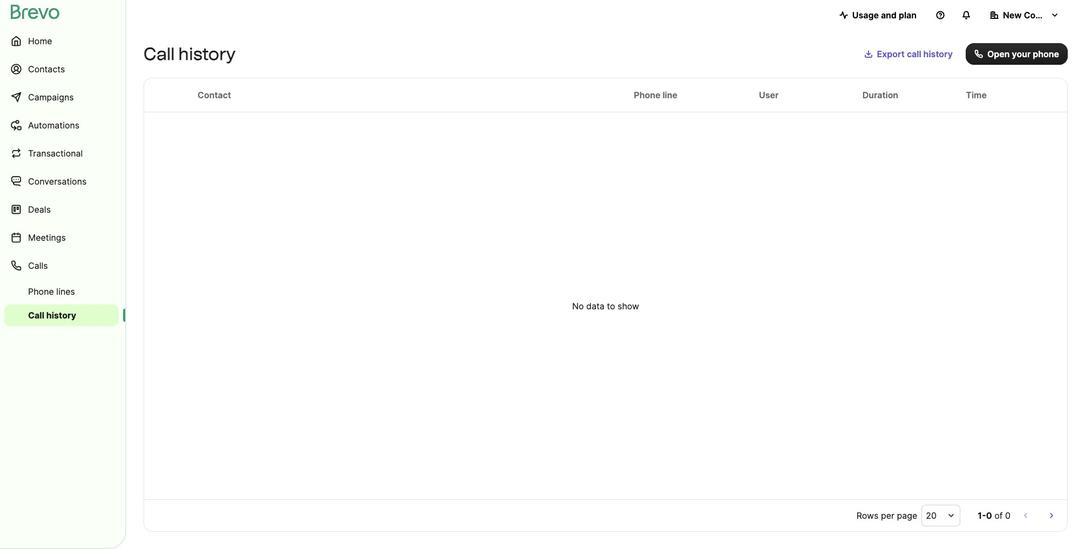 Task type: locate. For each thing, give the bounding box(es) containing it.
campaigns
[[28, 92, 74, 103]]

usage and plan button
[[831, 4, 926, 26]]

phone for phone line
[[634, 90, 661, 100]]

call history
[[144, 44, 236, 64], [28, 310, 76, 321]]

user
[[760, 90, 779, 100]]

1 horizontal spatial history
[[179, 44, 236, 64]]

phone left the lines at bottom left
[[28, 286, 54, 297]]

call history down phone lines
[[28, 310, 76, 321]]

usage
[[853, 10, 879, 21]]

2 0 from the left
[[1006, 511, 1011, 521]]

1 vertical spatial call
[[28, 310, 44, 321]]

1 horizontal spatial phone
[[634, 90, 661, 100]]

history
[[179, 44, 236, 64], [924, 49, 953, 59], [46, 310, 76, 321]]

per
[[882, 511, 895, 521]]

0
[[987, 511, 993, 521], [1006, 511, 1011, 521]]

phone line
[[634, 90, 678, 100]]

contacts
[[28, 64, 65, 75]]

0 vertical spatial call history
[[144, 44, 236, 64]]

phone
[[634, 90, 661, 100], [28, 286, 54, 297]]

data
[[587, 301, 605, 311]]

0 vertical spatial call
[[144, 44, 175, 64]]

history down phone lines link
[[46, 310, 76, 321]]

call
[[144, 44, 175, 64], [28, 310, 44, 321]]

no
[[573, 301, 584, 311]]

0 vertical spatial phone
[[634, 90, 661, 100]]

of
[[995, 511, 1003, 521]]

call history up contact
[[144, 44, 236, 64]]

0 horizontal spatial history
[[46, 310, 76, 321]]

0 right of
[[1006, 511, 1011, 521]]

history right call
[[924, 49, 953, 59]]

0 horizontal spatial call
[[28, 310, 44, 321]]

0 horizontal spatial 0
[[987, 511, 993, 521]]

phone left line
[[634, 90, 661, 100]]

no data to show
[[573, 301, 640, 311]]

new
[[1004, 10, 1023, 21]]

company
[[1025, 10, 1065, 21]]

and
[[882, 10, 897, 21]]

transactional link
[[4, 140, 119, 166]]

1-
[[979, 511, 987, 521]]

conversations link
[[4, 169, 119, 194]]

1 vertical spatial phone
[[28, 286, 54, 297]]

open your phone button
[[966, 43, 1069, 65]]

1 0 from the left
[[987, 511, 993, 521]]

history up contact
[[179, 44, 236, 64]]

0 left of
[[987, 511, 993, 521]]

deals link
[[4, 197, 119, 223]]

0 horizontal spatial call history
[[28, 310, 76, 321]]

export call history button
[[856, 43, 962, 65]]

1 horizontal spatial call
[[144, 44, 175, 64]]

export call history
[[878, 49, 953, 59]]

rows
[[857, 511, 879, 521]]

home link
[[4, 28, 119, 54]]

0 horizontal spatial phone
[[28, 286, 54, 297]]

campaigns link
[[4, 84, 119, 110]]

conversations
[[28, 176, 87, 187]]

2 horizontal spatial history
[[924, 49, 953, 59]]

1 horizontal spatial 0
[[1006, 511, 1011, 521]]



Task type: describe. For each thing, give the bounding box(es) containing it.
show
[[618, 301, 640, 311]]

1 vertical spatial call history
[[28, 310, 76, 321]]

plan
[[899, 10, 917, 21]]

rows per page
[[857, 511, 918, 521]]

history inside call history link
[[46, 310, 76, 321]]

deals
[[28, 204, 51, 215]]

line
[[663, 90, 678, 100]]

calls
[[28, 260, 48, 271]]

1 horizontal spatial call history
[[144, 44, 236, 64]]

new company button
[[982, 4, 1069, 26]]

lines
[[56, 286, 75, 297]]

open
[[988, 49, 1011, 59]]

history inside export call history "button"
[[924, 49, 953, 59]]

time
[[967, 90, 988, 100]]

meetings link
[[4, 225, 119, 251]]

20
[[927, 511, 937, 521]]

calls link
[[4, 253, 119, 279]]

phone
[[1034, 49, 1060, 59]]

page
[[898, 511, 918, 521]]

phone for phone lines
[[28, 286, 54, 297]]

duration
[[863, 90, 899, 100]]

open your phone
[[988, 49, 1060, 59]]

automations link
[[4, 112, 119, 138]]

contacts link
[[4, 56, 119, 82]]

your
[[1013, 49, 1031, 59]]

transactional
[[28, 148, 83, 159]]

call
[[908, 49, 922, 59]]

home
[[28, 36, 52, 46]]

new company
[[1004, 10, 1065, 21]]

to
[[607, 301, 616, 311]]

call history link
[[4, 305, 119, 326]]

usage and plan
[[853, 10, 917, 21]]

automations
[[28, 120, 80, 131]]

phone lines
[[28, 286, 75, 297]]

20 button
[[922, 505, 961, 527]]

export
[[878, 49, 905, 59]]

contact
[[198, 90, 231, 100]]

1-0 of 0
[[979, 511, 1011, 521]]

meetings
[[28, 232, 66, 243]]

phone lines link
[[4, 281, 119, 303]]



